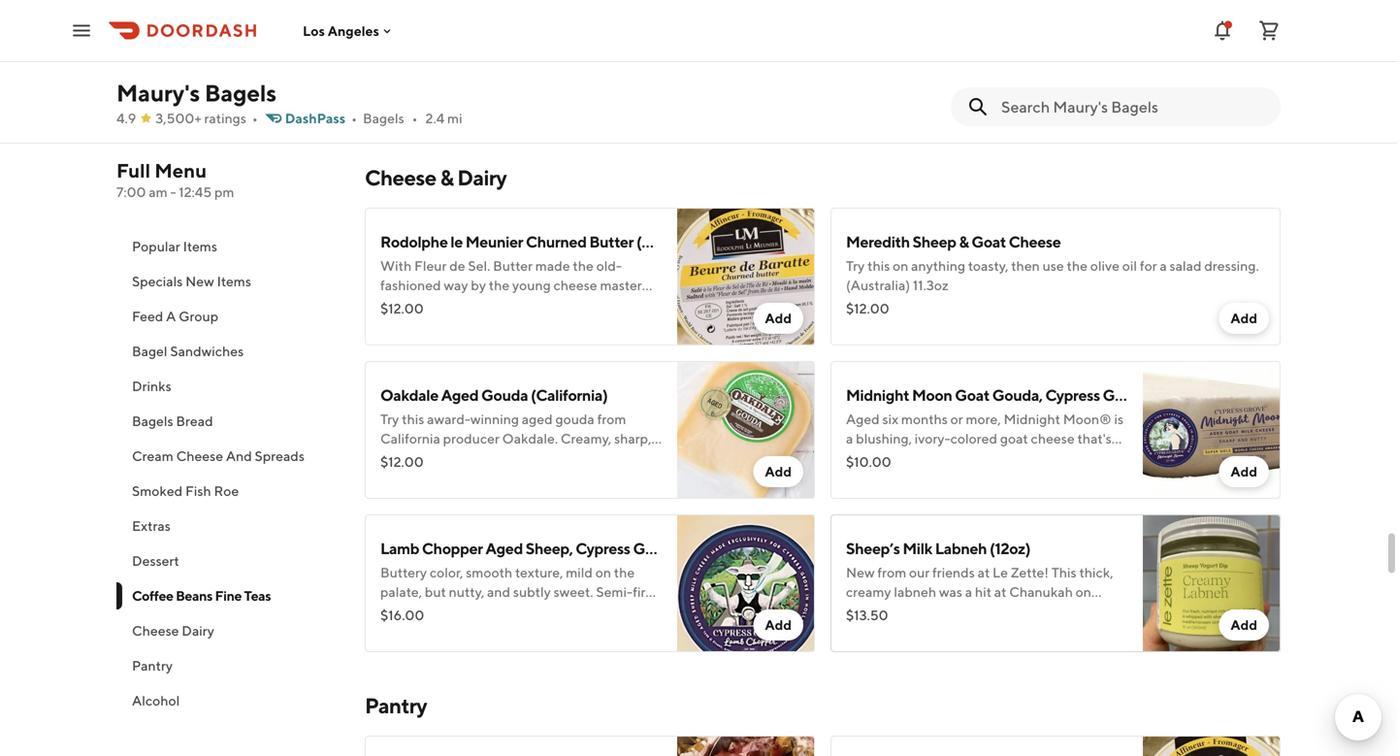 Task type: vqa. For each thing, say whether or not it's contained in the screenshot.
get
no



Task type: locate. For each thing, give the bounding box(es) containing it.
1 horizontal spatial the
[[1067, 258, 1088, 274]]

of right the notes
[[581, 56, 593, 72]]

grove inside "lamb chopper aged sheep, cypress grove buttery color, smooth texture, mild on the palate, but nutty, and subtly sweet.  semi-firm and meltable. a crowd-pleaser. (holland) 7oz"
[[633, 539, 675, 558]]

black
[[380, 75, 415, 91]]

(holland) inside midnight moon goat gouda, cypress grove aged six months or more, midnight moon® is a blushing, ivory-colored goat cheese that's nutty and brown buttery up front with a long caramel finish. (holland) 3.75oz
[[937, 469, 995, 485]]

on up semi-
[[596, 564, 611, 580]]

1 vertical spatial a
[[846, 430, 853, 446]]

1 horizontal spatial a
[[1080, 450, 1087, 466]]

0 horizontal spatial cypress
[[576, 539, 630, 558]]

(holland) inside "lamb chopper aged sheep, cypress grove buttery color, smooth texture, mild on the palate, but nutty, and subtly sweet.  semi-firm and meltable. a crowd-pleaser. (holland) 7oz"
[[573, 603, 631, 619]]

pleaser.
[[524, 603, 571, 619]]

the up semi-
[[614, 564, 635, 580]]

1 vertical spatial aged
[[846, 411, 880, 427]]

1 vertical spatial a
[[467, 603, 477, 619]]

sightglass. deep roast profile. apricot, cacao nib, caramel.
[[846, 46, 1199, 62]]

marzipan,
[[709, 56, 770, 72]]

with down cheese
[[1050, 450, 1077, 466]]

2 vertical spatial bagels
[[132, 413, 173, 429]]

menu
[[155, 159, 207, 182]]

1 vertical spatial on
[[596, 564, 611, 580]]

back
[[380, 36, 411, 52]]

0 vertical spatial the
[[1067, 258, 1088, 274]]

0 horizontal spatial of
[[429, 450, 441, 466]]

or
[[951, 411, 963, 427]]

1 horizontal spatial cypress
[[1046, 386, 1100, 404]]

ivory-
[[915, 430, 951, 446]]

2 vertical spatial aged
[[486, 539, 523, 558]]

$13.50
[[846, 607, 889, 623]]

and up 'currant' on the left top
[[422, 56, 445, 72]]

churned
[[526, 232, 587, 251]]

0 vertical spatial this
[[868, 258, 890, 274]]

grove up is
[[1103, 386, 1145, 404]]

coffee.
[[545, 36, 591, 52]]

cypress inside midnight moon goat gouda, cypress grove aged six months or more, midnight moon® is a blushing, ivory-colored goat cheese that's nutty and brown buttery up front with a long caramel finish. (holland) 3.75oz
[[1046, 386, 1100, 404]]

1 vertical spatial (holland)
[[573, 603, 631, 619]]

of up chocolate
[[633, 36, 645, 52]]

winter
[[380, 11, 429, 30]]

1 horizontal spatial midnight
[[1004, 411, 1061, 427]]

meltable.
[[406, 603, 464, 619]]

sheep's milk labneh (12oz) image
[[1143, 514, 1281, 652]]

0 vertical spatial from
[[743, 36, 772, 52]]

$12.00 down rodolphe at top left
[[380, 300, 424, 316]]

and left the full
[[380, 450, 404, 466]]

add button for lamb chopper aged sheep, cypress grove
[[754, 610, 804, 641]]

bagels for bagels bread
[[132, 413, 173, 429]]

season!
[[428, 36, 477, 52]]

0 vertical spatial goat
[[972, 232, 1006, 251]]

2 horizontal spatial •
[[412, 110, 418, 126]]

1 vertical spatial &
[[959, 232, 969, 251]]

0 horizontal spatial try
[[380, 411, 399, 427]]

try up (australia)
[[846, 258, 865, 274]]

0 horizontal spatial grove
[[633, 539, 675, 558]]

add button
[[754, 303, 804, 334], [1219, 303, 1269, 334], [754, 456, 804, 487], [1219, 456, 1269, 487], [754, 610, 804, 641], [1219, 610, 1269, 641]]

new
[[186, 273, 214, 289]]

midnight up six
[[846, 386, 910, 404]]

items right new
[[217, 273, 251, 289]]

1 horizontal spatial blend
[[593, 36, 630, 52]]

0 horizontal spatial rodolphe le meunier churned butter (salted) image
[[677, 208, 815, 346]]

cypress inside "lamb chopper aged sheep, cypress grove buttery color, smooth texture, mild on the palate, but nutty, and subtly sweet.  semi-firm and meltable. a crowd-pleaser. (holland) 7oz"
[[576, 539, 630, 558]]

los
[[303, 23, 325, 39]]

roast
[[951, 46, 982, 62]]

in
[[414, 36, 425, 52]]

1 horizontal spatial of
[[581, 56, 593, 72]]

0 horizontal spatial pantry
[[132, 658, 173, 674]]

1 horizontal spatial try
[[846, 258, 865, 274]]

1 vertical spatial rodolphe le meunier churned butter (salted) image
[[1143, 736, 1281, 756]]

profile.
[[985, 46, 1028, 62]]

1 horizontal spatial with
[[1050, 450, 1077, 466]]

the right use
[[1067, 258, 1088, 274]]

pantry down $16.00
[[365, 693, 427, 718]]

maury's bagels
[[116, 79, 277, 107]]

add for oakdale aged gouda (california)
[[765, 463, 792, 479]]

pantry
[[132, 658, 173, 674], [365, 693, 427, 718]]

2 horizontal spatial bagels
[[363, 110, 404, 126]]

(holland) down semi-
[[573, 603, 631, 619]]

1 vertical spatial try
[[380, 411, 399, 427]]

0 vertical spatial aged
[[441, 386, 479, 404]]

7oz
[[634, 603, 656, 619]]

$12.00 for rodolphe le meunier churned butter (salted)
[[380, 300, 424, 316]]

on up (australia)
[[893, 258, 909, 274]]

& down mi
[[440, 165, 454, 190]]

the inside the 'meredith sheep & goat cheese try this on anything toasty, then use the olive oil for a salad dressing. (australia) 11.3oz $12.00 add'
[[1067, 258, 1088, 274]]

& right sheep
[[959, 232, 969, 251]]

0 vertical spatial &
[[440, 165, 454, 190]]

0 horizontal spatial blend
[[492, 11, 532, 30]]

midnight up goat
[[1004, 411, 1061, 427]]

1 horizontal spatial on
[[893, 258, 909, 274]]

1 vertical spatial with
[[1050, 450, 1077, 466]]

colored
[[951, 430, 998, 446]]

this
[[868, 258, 890, 274], [402, 411, 424, 427]]

cypress up mild
[[576, 539, 630, 558]]

0 vertical spatial pantry
[[132, 658, 173, 674]]

1 horizontal spatial this
[[868, 258, 890, 274]]

aged up award-
[[441, 386, 479, 404]]

up
[[998, 450, 1014, 466]]

dairy down coffee beans fine teas
[[182, 623, 214, 639]]

aged
[[441, 386, 479, 404], [846, 411, 880, 427], [486, 539, 523, 558]]

grove up firm
[[633, 539, 675, 558]]

gouda
[[481, 386, 528, 404]]

popular items button
[[116, 229, 342, 264]]

this inside oakdale aged gouda (california) try this award-winning aged gouda from california producer oakdale. creamy, sharp, and full of umami goodness.
[[402, 411, 424, 427]]

producer
[[443, 430, 500, 446]]

sheep's
[[846, 539, 900, 558]]

1 vertical spatial grove
[[633, 539, 675, 558]]

0 vertical spatial with
[[514, 56, 541, 72]]

goat up more,
[[955, 386, 990, 404]]

3 • from the left
[[412, 110, 418, 126]]

currant
[[417, 75, 465, 91]]

bagels • 2.4 mi
[[363, 110, 463, 126]]

add button for rodolphe le meunier churned butter (salted)
[[754, 303, 804, 334]]

caturra
[[648, 36, 692, 52]]

rodolphe le meunier churned butter (salted) image
[[677, 208, 815, 346], [1143, 736, 1281, 756]]

1 vertical spatial this
[[402, 411, 424, 427]]

and down blushing,
[[882, 450, 905, 466]]

specials new items button
[[116, 264, 342, 299]]

the inside "lamb chopper aged sheep, cypress grove buttery color, smooth texture, mild on the palate, but nutty, and subtly sweet.  semi-firm and meltable. a crowd-pleaser. (holland) 7oz"
[[614, 564, 635, 580]]

(salted)
[[637, 232, 691, 251]]

long
[[1090, 450, 1117, 466]]

0 horizontal spatial on
[[596, 564, 611, 580]]

2 horizontal spatial aged
[[846, 411, 880, 427]]

0 horizontal spatial •
[[252, 110, 258, 126]]

on inside the 'meredith sheep & goat cheese try this on anything toasty, then use the olive oil for a salad dressing. (australia) 11.3oz $12.00 add'
[[893, 258, 909, 274]]

and inside oakdale aged gouda (california) try this award-winning aged gouda from california producer oakdale. creamy, sharp, and full of umami goodness.
[[380, 450, 404, 466]]

1 horizontal spatial aged
[[486, 539, 523, 558]]

this up california
[[402, 411, 424, 427]]

1 horizontal spatial rodolphe le meunier churned butter (salted) image
[[1143, 736, 1281, 756]]

1 horizontal spatial &
[[959, 232, 969, 251]]

the for cheese
[[1067, 258, 1088, 274]]

chocolate
[[596, 56, 660, 72]]

drinks button
[[116, 369, 342, 404]]

$12.00 down (australia)
[[846, 300, 890, 316]]

le
[[451, 232, 463, 251]]

0 vertical spatial of
[[633, 36, 645, 52]]

sharp,
[[614, 430, 652, 446]]

• right the "ratings"
[[252, 110, 258, 126]]

am
[[149, 184, 168, 200]]

bagels up cream
[[132, 413, 173, 429]]

goat inside the 'meredith sheep & goat cheese try this on anything toasty, then use the olive oil for a salad dressing. (australia) 11.3oz $12.00 add'
[[972, 232, 1006, 251]]

kenya
[[380, 56, 419, 72]]

0 horizontal spatial the
[[614, 564, 635, 580]]

and for this
[[380, 450, 404, 466]]

grove
[[1103, 386, 1145, 404], [633, 539, 675, 558]]

bagels down black
[[363, 110, 404, 126]]

& inside the 'meredith sheep & goat cheese try this on anything toasty, then use the olive oil for a salad dressing. (australia) 11.3oz $12.00 add'
[[959, 232, 969, 251]]

apricot,
[[1031, 46, 1080, 62]]

1 horizontal spatial a
[[467, 603, 477, 619]]

1 horizontal spatial bagels
[[205, 79, 277, 107]]

1 vertical spatial pantry
[[365, 693, 427, 718]]

los angeles button
[[303, 23, 395, 39]]

aged up the "smooth"
[[486, 539, 523, 558]]

1 vertical spatial midnight
[[1004, 411, 1061, 427]]

1 vertical spatial cypress
[[576, 539, 630, 558]]

and
[[422, 56, 445, 72], [380, 450, 404, 466], [882, 450, 905, 466], [487, 584, 511, 600], [380, 603, 404, 619]]

0 horizontal spatial a
[[166, 308, 176, 324]]

texture,
[[515, 564, 563, 580]]

bread
[[176, 413, 213, 429]]

with down sightglass
[[514, 56, 541, 72]]

0 horizontal spatial a
[[846, 430, 853, 446]]

cheese inside the 'meredith sheep & goat cheese try this on anything toasty, then use the olive oil for a salad dressing. (australia) 11.3oz $12.00 add'
[[1009, 232, 1061, 251]]

• left the 2.4
[[412, 110, 418, 126]]

a right feed
[[166, 308, 176, 324]]

add button for midnight moon goat gouda, cypress grove
[[1219, 456, 1269, 487]]

0 horizontal spatial &
[[440, 165, 454, 190]]

1 horizontal spatial grove
[[1103, 386, 1145, 404]]

aged left six
[[846, 411, 880, 427]]

1 vertical spatial from
[[597, 411, 626, 427]]

a down nutty, at the left
[[467, 603, 477, 619]]

bagels up the "ratings"
[[205, 79, 277, 107]]

umami
[[444, 450, 486, 466]]

0 horizontal spatial this
[[402, 411, 424, 427]]

-
[[170, 184, 176, 200]]

cypress up moon®
[[1046, 386, 1100, 404]]

$12.00 for oakdale aged gouda (california)
[[380, 454, 424, 470]]

a right for
[[1160, 258, 1167, 274]]

• right dashpass
[[351, 110, 357, 126]]

from up sharp,
[[597, 411, 626, 427]]

$12.00 down california
[[380, 454, 424, 470]]

firm
[[633, 584, 658, 600]]

2 horizontal spatial a
[[1160, 258, 1167, 274]]

(holland)
[[937, 469, 995, 485], [573, 603, 631, 619]]

0 vertical spatial cypress
[[1046, 386, 1100, 404]]

notification bell image
[[1211, 19, 1235, 42]]

0 horizontal spatial bagels
[[132, 413, 173, 429]]

dairy inside the cheese dairy button
[[182, 623, 214, 639]]

cream cheese and spreads
[[132, 448, 305, 464]]

moon
[[912, 386, 953, 404]]

1 horizontal spatial from
[[743, 36, 772, 52]]

a up nutty
[[846, 430, 853, 446]]

oil
[[1123, 258, 1138, 274]]

deep
[[915, 46, 948, 62]]

this inside the 'meredith sheep & goat cheese try this on anything toasty, then use the olive oil for a salad dressing. (australia) 11.3oz $12.00 add'
[[868, 258, 890, 274]]

add for midnight moon goat gouda, cypress grove
[[1231, 463, 1258, 479]]

0 vertical spatial a
[[166, 308, 176, 324]]

try up california
[[380, 411, 399, 427]]

this up (australia)
[[868, 258, 890, 274]]

1 vertical spatial goat
[[955, 386, 990, 404]]

crowd-
[[480, 603, 524, 619]]

blend up chocolate
[[593, 36, 630, 52]]

of right the full
[[429, 450, 441, 466]]

0 vertical spatial blend
[[492, 11, 532, 30]]

2 • from the left
[[351, 110, 357, 126]]

1 horizontal spatial (holland)
[[937, 469, 995, 485]]

blend up sightglass
[[492, 11, 532, 30]]

sandwiches
[[170, 343, 244, 359]]

0 vertical spatial a
[[1160, 258, 1167, 274]]

(holland) down buttery
[[937, 469, 995, 485]]

goat up 'toasty,'
[[972, 232, 1006, 251]]

items up new
[[183, 238, 217, 254]]

and inside midnight moon goat gouda, cypress grove aged six months or more, midnight moon® is a blushing, ivory-colored goat cheese that's nutty and brown buttery up front with a long caramel finish. (holland) 3.75oz
[[882, 450, 905, 466]]

grove inside midnight moon goat gouda, cypress grove aged six months or more, midnight moon® is a blushing, ivory-colored goat cheese that's nutty and brown buttery up front with a long caramel finish. (holland) 3.75oz
[[1103, 386, 1145, 404]]

0 vertical spatial grove
[[1103, 386, 1145, 404]]

Item Search search field
[[1002, 96, 1266, 117]]

1 horizontal spatial •
[[351, 110, 357, 126]]

0 vertical spatial midnight
[[846, 386, 910, 404]]

• for bagels • 2.4 mi
[[412, 110, 418, 126]]

feed a group
[[132, 308, 218, 324]]

2 horizontal spatial of
[[633, 36, 645, 52]]

1 vertical spatial dairy
[[182, 623, 214, 639]]

bagels for bagels • 2.4 mi
[[363, 110, 404, 126]]

from up "marzipan,"
[[743, 36, 772, 52]]

lamb chopper aged sheep, cypress grove buttery color, smooth texture, mild on the palate, but nutty, and subtly sweet.  semi-firm and meltable. a crowd-pleaser. (holland) 7oz
[[380, 539, 675, 619]]

0 vertical spatial try
[[846, 258, 865, 274]]

gouda,
[[993, 386, 1043, 404]]

a inside button
[[166, 308, 176, 324]]

dessert button
[[116, 544, 342, 578]]

0 horizontal spatial (holland)
[[573, 603, 631, 619]]

0 vertical spatial (holland)
[[937, 469, 995, 485]]

dairy up meunier
[[457, 165, 507, 190]]

0 horizontal spatial with
[[514, 56, 541, 72]]

0 horizontal spatial from
[[597, 411, 626, 427]]

maury's
[[116, 79, 200, 107]]

and inside winter solstice, blend (12 oz) back in season! sightglass coffee. blend of caturra coffees from kenya and colombia, with notes of chocolate truffle, marzipan, black currant
[[422, 56, 445, 72]]

fine
[[215, 588, 242, 604]]

of
[[633, 36, 645, 52], [581, 56, 593, 72], [429, 450, 441, 466]]

0 horizontal spatial dairy
[[182, 623, 214, 639]]

goat inside midnight moon goat gouda, cypress grove aged six months or more, midnight moon® is a blushing, ivory-colored goat cheese that's nutty and brown buttery up front with a long caramel finish. (holland) 3.75oz
[[955, 386, 990, 404]]

and down the palate,
[[380, 603, 404, 619]]

meunier
[[466, 232, 523, 251]]

cheese up 'then'
[[1009, 232, 1061, 251]]

0 vertical spatial dairy
[[457, 165, 507, 190]]

1 horizontal spatial pantry
[[365, 693, 427, 718]]

more,
[[966, 411, 1001, 427]]

cheese up fish
[[176, 448, 223, 464]]

colombia,
[[448, 56, 511, 72]]

0 vertical spatial on
[[893, 258, 909, 274]]

on
[[893, 258, 909, 274], [596, 564, 611, 580]]

pantry up alcohol
[[132, 658, 173, 674]]

los angeles
[[303, 23, 379, 39]]

1 vertical spatial the
[[614, 564, 635, 580]]

six
[[883, 411, 899, 427]]

0 horizontal spatial aged
[[441, 386, 479, 404]]

open menu image
[[70, 19, 93, 42]]

bagels inside bagels bread button
[[132, 413, 173, 429]]

try inside oakdale aged gouda (california) try this award-winning aged gouda from california producer oakdale. creamy, sharp, and full of umami goodness.
[[380, 411, 399, 427]]

1 vertical spatial bagels
[[363, 110, 404, 126]]

1 vertical spatial of
[[581, 56, 593, 72]]

from
[[743, 36, 772, 52], [597, 411, 626, 427]]

from inside winter solstice, blend (12 oz) back in season! sightglass coffee. blend of caturra coffees from kenya and colombia, with notes of chocolate truffle, marzipan, black currant
[[743, 36, 772, 52]]

goat
[[972, 232, 1006, 251], [955, 386, 990, 404]]

a left long
[[1080, 450, 1087, 466]]

that's
[[1078, 430, 1112, 446]]

cheese dairy button
[[116, 613, 342, 648]]

2 vertical spatial of
[[429, 450, 441, 466]]

and up crowd-
[[487, 584, 511, 600]]



Task type: describe. For each thing, give the bounding box(es) containing it.
0 horizontal spatial midnight
[[846, 386, 910, 404]]

coffee beans fine teas
[[132, 588, 271, 604]]

subtly
[[513, 584, 551, 600]]

(12
[[535, 11, 554, 30]]

oakdale aged gouda (california) try this award-winning aged gouda from california producer oakdale. creamy, sharp, and full of umami goodness.
[[380, 386, 652, 466]]

olive
[[1091, 258, 1120, 274]]

sheep's milk labneh (12oz)
[[846, 539, 1031, 558]]

buttery
[[950, 450, 996, 466]]

california
[[380, 430, 441, 446]]

palate,
[[380, 584, 422, 600]]

smoked fish roe button
[[116, 474, 342, 509]]

$12.00 inside the 'meredith sheep & goat cheese try this on anything toasty, then use the olive oil for a salad dressing. (australia) 11.3oz $12.00 add'
[[846, 300, 890, 316]]

(australia)
[[846, 277, 910, 293]]

gouda
[[556, 411, 595, 427]]

goodness.
[[489, 450, 551, 466]]

1 vertical spatial blend
[[593, 36, 630, 52]]

aged inside "lamb chopper aged sheep, cypress grove buttery color, smooth texture, mild on the palate, but nutty, and subtly sweet.  semi-firm and meltable. a crowd-pleaser. (holland) 7oz"
[[486, 539, 523, 558]]

drinks
[[132, 378, 171, 394]]

feed
[[132, 308, 163, 324]]

nut & seed granola (9oz bag) image
[[677, 736, 815, 756]]

(california)
[[531, 386, 608, 404]]

cream cheese and spreads button
[[116, 439, 342, 474]]

bagel sandwiches button
[[116, 334, 342, 369]]

try inside the 'meredith sheep & goat cheese try this on anything toasty, then use the olive oil for a salad dressing. (australia) 11.3oz $12.00 add'
[[846, 258, 865, 274]]

$16.00
[[380, 607, 424, 623]]

pantry inside button
[[132, 658, 173, 674]]

2 vertical spatial a
[[1080, 450, 1087, 466]]

grove for lamb chopper aged sheep, cypress grove
[[633, 539, 675, 558]]

0 vertical spatial bagels
[[205, 79, 277, 107]]

popular items
[[132, 238, 217, 254]]

bagel
[[132, 343, 167, 359]]

add inside the 'meredith sheep & goat cheese try this on anything toasty, then use the olive oil for a salad dressing. (australia) 11.3oz $12.00 add'
[[1231, 310, 1258, 326]]

specials new items
[[132, 273, 251, 289]]

with inside midnight moon goat gouda, cypress grove aged six months or more, midnight moon® is a blushing, ivory-colored goat cheese that's nutty and brown buttery up front with a long caramel finish. (holland) 3.75oz
[[1050, 450, 1077, 466]]

cypress for gouda,
[[1046, 386, 1100, 404]]

award-
[[427, 411, 471, 427]]

aged inside midnight moon goat gouda, cypress grove aged six months or more, midnight moon® is a blushing, ivory-colored goat cheese that's nutty and brown buttery up front with a long caramel finish. (holland) 3.75oz
[[846, 411, 880, 427]]

smooth
[[466, 564, 513, 580]]

winter solstice, blend (12 oz) back in season! sightglass coffee. blend of caturra coffees from kenya and colombia, with notes of chocolate truffle, marzipan, black currant
[[380, 11, 772, 91]]

nib,
[[1122, 46, 1145, 62]]

2.4
[[426, 110, 445, 126]]

on inside "lamb chopper aged sheep, cypress grove buttery color, smooth texture, mild on the palate, but nutty, and subtly sweet.  semi-firm and meltable. a crowd-pleaser. (holland) 7oz"
[[596, 564, 611, 580]]

sheep,
[[526, 539, 573, 558]]

0 items, open order cart image
[[1258, 19, 1281, 42]]

sightglass.
[[846, 46, 912, 62]]

bagel sandwiches
[[132, 343, 244, 359]]

meredith
[[846, 232, 910, 251]]

oakdale.
[[502, 430, 558, 446]]

sheep
[[913, 232, 957, 251]]

buttery
[[380, 564, 427, 580]]

feed a group button
[[116, 299, 342, 334]]

lamb chopper aged sheep, cypress grove image
[[677, 514, 815, 652]]

4.9
[[116, 110, 136, 126]]

1 horizontal spatial dairy
[[457, 165, 507, 190]]

cheese down the bagels • 2.4 mi
[[365, 165, 436, 190]]

with inside winter solstice, blend (12 oz) back in season! sightglass coffee. blend of caturra coffees from kenya and colombia, with notes of chocolate truffle, marzipan, black currant
[[514, 56, 541, 72]]

extras button
[[116, 509, 342, 544]]

0 vertical spatial rodolphe le meunier churned butter (salted) image
[[677, 208, 815, 346]]

labneh
[[935, 539, 987, 558]]

add for sheep's milk labneh (12oz)
[[1231, 617, 1258, 633]]

coffee
[[132, 588, 173, 604]]

aged
[[522, 411, 553, 427]]

brown
[[908, 450, 947, 466]]

the for cypress
[[614, 564, 635, 580]]

rodolphe le meunier churned butter (salted)
[[380, 232, 691, 251]]

finish.
[[898, 469, 934, 485]]

aged inside oakdale aged gouda (california) try this award-winning aged gouda from california producer oakdale. creamy, sharp, and full of umami goodness.
[[441, 386, 479, 404]]

add for lamb chopper aged sheep, cypress grove
[[765, 617, 792, 633]]

dashpass •
[[285, 110, 357, 126]]

dressing.
[[1205, 258, 1260, 274]]

3,500+ ratings •
[[156, 110, 258, 126]]

solstice,
[[431, 11, 489, 30]]

$10.00
[[846, 454, 892, 470]]

cheese down the coffee
[[132, 623, 179, 639]]

12:45
[[179, 184, 212, 200]]

nutty
[[846, 450, 879, 466]]

alcohol
[[132, 692, 180, 709]]

a inside the 'meredith sheep & goat cheese try this on anything toasty, then use the olive oil for a salad dressing. (australia) 11.3oz $12.00 add'
[[1160, 258, 1167, 274]]

from inside oakdale aged gouda (california) try this award-winning aged gouda from california producer oakdale. creamy, sharp, and full of umami goodness.
[[597, 411, 626, 427]]

a inside "lamb chopper aged sheep, cypress grove buttery color, smooth texture, mild on the palate, but nutty, and subtly sweet.  semi-firm and meltable. a crowd-pleaser. (holland) 7oz"
[[467, 603, 477, 619]]

notes
[[544, 56, 578, 72]]

midnight moon goat gouda, cypress grove image
[[1143, 361, 1281, 499]]

is
[[1115, 411, 1124, 427]]

chopper
[[422, 539, 483, 558]]

popular
[[132, 238, 180, 254]]

add button for sheep's milk labneh (12oz)
[[1219, 610, 1269, 641]]

grove for midnight moon goat gouda, cypress grove
[[1103, 386, 1145, 404]]

midnight moon goat gouda, cypress grove aged six months or more, midnight moon® is a blushing, ivory-colored goat cheese that's nutty and brown buttery up front with a long caramel finish. (holland) 3.75oz
[[846, 386, 1145, 485]]

oz)
[[557, 11, 579, 30]]

angeles
[[328, 23, 379, 39]]

meredith sheep & goat cheese try this on anything toasty, then use the olive oil for a salad dressing. (australia) 11.3oz $12.00 add
[[846, 232, 1260, 326]]

cypress for sheep,
[[576, 539, 630, 558]]

0 vertical spatial items
[[183, 238, 217, 254]]

and for back
[[422, 56, 445, 72]]

months
[[902, 411, 948, 427]]

use
[[1043, 258, 1064, 274]]

• for dashpass •
[[351, 110, 357, 126]]

color,
[[430, 564, 463, 580]]

of inside oakdale aged gouda (california) try this award-winning aged gouda from california producer oakdale. creamy, sharp, and full of umami goodness.
[[429, 450, 441, 466]]

7:00
[[116, 184, 146, 200]]

sweet.
[[554, 584, 594, 600]]

nutty,
[[449, 584, 485, 600]]

creamy,
[[561, 430, 612, 446]]

mi
[[447, 110, 463, 126]]

full
[[406, 450, 426, 466]]

but
[[425, 584, 446, 600]]

teas
[[244, 588, 271, 604]]

add button for oakdale aged gouda (california)
[[754, 456, 804, 487]]

11.3oz
[[913, 277, 949, 293]]

1 • from the left
[[252, 110, 258, 126]]

and for grove
[[487, 584, 511, 600]]

front
[[1017, 450, 1047, 466]]

smoked
[[132, 483, 183, 499]]

salad
[[1170, 258, 1202, 274]]

oakdale aged gouda (california) image
[[677, 361, 815, 499]]

add for rodolphe le meunier churned butter (salted)
[[765, 310, 792, 326]]

anything
[[911, 258, 966, 274]]

1 vertical spatial items
[[217, 273, 251, 289]]

spreads
[[255, 448, 305, 464]]

oakdale
[[380, 386, 439, 404]]



